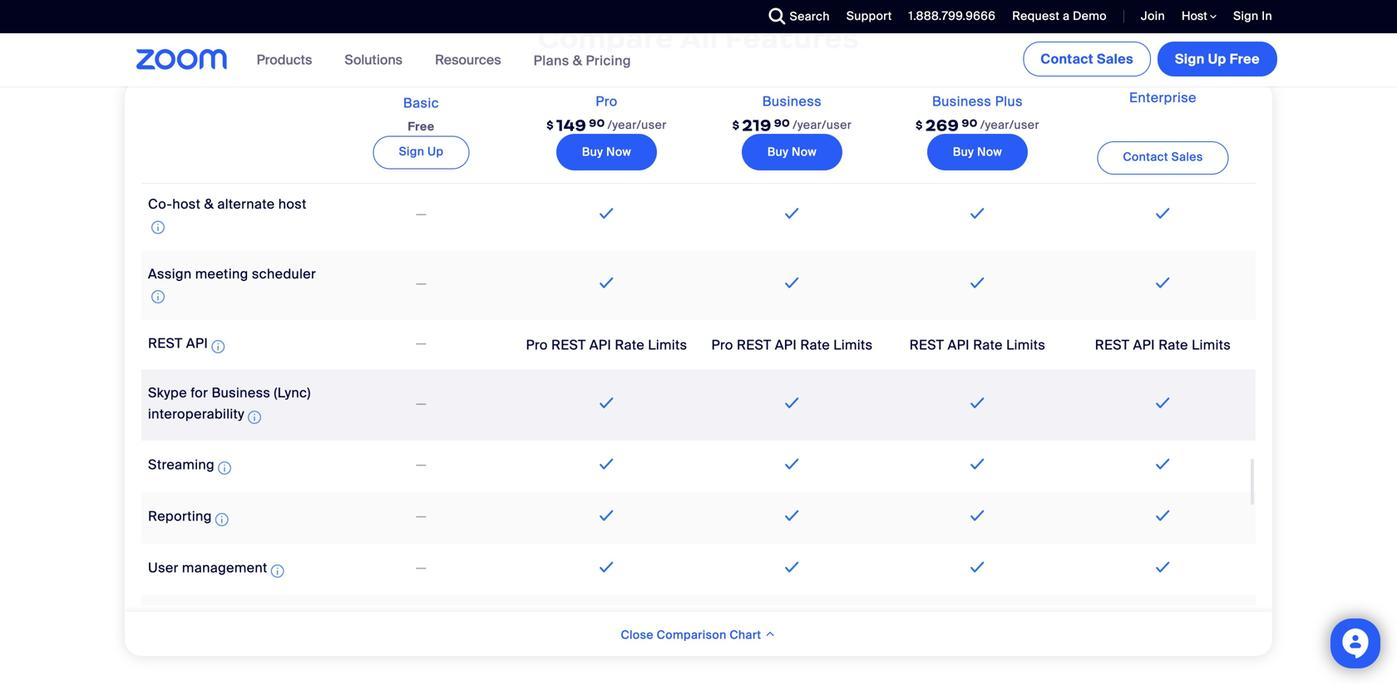 Task type: describe. For each thing, give the bounding box(es) containing it.
search button
[[757, 0, 834, 33]]

sign up
[[399, 144, 444, 159]]

buy for 269
[[953, 144, 975, 160]]

$149.90 per year per user element
[[547, 108, 667, 143]]

a
[[1063, 8, 1070, 24]]

sign up free button
[[1158, 42, 1278, 77]]

sales inside meetings navigation
[[1097, 50, 1134, 68]]

join link up meetings navigation
[[1141, 8, 1166, 24]]

features
[[726, 20, 860, 56]]

1 host from the left
[[172, 196, 201, 213]]

free inside basic free
[[408, 119, 435, 134]]

user
[[148, 560, 179, 577]]

for
[[191, 385, 208, 402]]

buy for 219
[[768, 144, 789, 160]]

90 for 149
[[589, 117, 605, 130]]

join link left host
[[1129, 0, 1170, 33]]

solutions button
[[345, 33, 410, 87]]

host
[[1182, 8, 1211, 24]]

not included image for (lync)
[[413, 394, 429, 414]]

not included image for alternate
[[413, 205, 429, 225]]

/year/user for 269
[[981, 117, 1040, 133]]

enterprise
[[1130, 89, 1197, 106]]

not included image for user management
[[413, 559, 429, 579]]

1 limits from the left
[[648, 336, 688, 354]]

90 for 219
[[774, 117, 791, 130]]

assign
[[148, 265, 192, 283]]

4 limits from the left
[[1192, 336, 1232, 354]]

2 not included image from the top
[[413, 334, 429, 354]]

products button
[[257, 33, 320, 87]]

sign up link
[[373, 136, 470, 169]]

contact sales inside application
[[1123, 149, 1204, 165]]

now for 269
[[978, 144, 1003, 160]]

sales inside application
[[1172, 149, 1204, 165]]

contact inside application
[[1123, 149, 1169, 165]]

streaming image
[[218, 458, 231, 478]]

& inside application
[[204, 196, 214, 213]]

skype for business (lync) interoperability
[[148, 385, 311, 423]]

user management application
[[148, 560, 288, 582]]

plans
[[534, 52, 570, 69]]

management
[[182, 560, 268, 577]]

plus
[[996, 93, 1023, 110]]

plans & pricing
[[534, 52, 631, 69]]

resources
[[435, 51, 501, 69]]

close
[[621, 628, 654, 643]]

2 host from the left
[[278, 196, 307, 213]]

$ 219 90 /year/user
[[733, 115, 852, 136]]

meeting
[[195, 265, 248, 283]]

meetings navigation
[[1020, 33, 1281, 80]]

host button
[[1182, 8, 1217, 24]]

request
[[1013, 8, 1060, 24]]

reporting
[[148, 508, 212, 525]]

1 pro rest api rate limits from the left
[[526, 336, 688, 354]]

$ for 219
[[733, 119, 740, 132]]

assign meeting scheduler image
[[151, 287, 165, 307]]

demo
[[1073, 8, 1107, 24]]

rest api
[[148, 335, 208, 352]]

basic
[[403, 94, 439, 112]]

not included image for reporting
[[413, 507, 429, 527]]

application containing 149
[[141, 81, 1256, 657]]

$ for 149
[[547, 119, 554, 132]]

219
[[742, 115, 772, 136]]

rest api application
[[148, 335, 228, 357]]

& inside the product information navigation
[[573, 52, 583, 69]]

not included image for assign meeting scheduler
[[413, 274, 429, 294]]

contact inside meetings navigation
[[1041, 50, 1094, 68]]

up for sign up free
[[1209, 50, 1227, 68]]

business plus
[[933, 93, 1023, 110]]

products
[[257, 51, 312, 69]]

sign up free
[[1176, 50, 1260, 68]]

not included image for streaming
[[413, 455, 429, 475]]

buy now link for 269
[[928, 134, 1028, 171]]

support
[[847, 8, 892, 24]]

banner containing contact sales
[[116, 33, 1281, 88]]

assign meeting scheduler application
[[148, 265, 316, 307]]

solutions
[[345, 51, 403, 69]]

compare
[[538, 20, 674, 56]]

3 limits from the left
[[1007, 336, 1046, 354]]

1.888.799.9666
[[909, 8, 996, 24]]

in
[[1262, 8, 1273, 24]]

product information navigation
[[244, 33, 644, 88]]

1 horizontal spatial pro
[[596, 93, 618, 110]]



Task type: locate. For each thing, give the bounding box(es) containing it.
contact sales down the 'demo'
[[1041, 50, 1134, 68]]

reporting image
[[215, 510, 229, 530]]

plans & pricing link
[[534, 52, 631, 69], [534, 52, 631, 69]]

2 horizontal spatial now
[[978, 144, 1003, 160]]

now
[[607, 144, 632, 160], [792, 144, 817, 160], [978, 144, 1003, 160]]

0 horizontal spatial /year/user
[[608, 117, 667, 133]]

/year/user right the 149
[[608, 117, 667, 133]]

2 limits from the left
[[834, 336, 873, 354]]

2 horizontal spatial buy now link
[[928, 134, 1028, 171]]

3 not included image from the top
[[413, 507, 429, 527]]

2 horizontal spatial $
[[916, 119, 923, 132]]

0 horizontal spatial &
[[204, 196, 214, 213]]

basic free
[[403, 94, 439, 134]]

rate
[[615, 336, 645, 354], [801, 336, 830, 354], [974, 336, 1003, 354], [1159, 336, 1189, 354]]

assign meeting scheduler
[[148, 265, 316, 283]]

/year/user inside $ 269 90 /year/user
[[981, 117, 1040, 133]]

all
[[680, 20, 719, 56]]

0 vertical spatial sales
[[1097, 50, 1134, 68]]

rest api image
[[212, 337, 225, 357]]

1 rest api rate limits from the left
[[910, 336, 1046, 354]]

$ left 269
[[916, 119, 923, 132]]

compare all features
[[538, 20, 860, 56]]

buy now link for 219
[[742, 134, 843, 171]]

0 horizontal spatial sign
[[399, 144, 425, 159]]

co-
[[148, 196, 172, 213]]

not included image
[[413, 205, 429, 225], [413, 334, 429, 354], [413, 394, 429, 414]]

search
[[790, 9, 830, 24]]

1 vertical spatial up
[[428, 144, 444, 159]]

$219.90 per year per user element
[[733, 108, 852, 143]]

contact sales down enterprise
[[1123, 149, 1204, 165]]

90 for 269
[[962, 117, 978, 130]]

& right plans
[[573, 52, 583, 69]]

90 inside $ 219 90 /year/user
[[774, 117, 791, 130]]

host
[[172, 196, 201, 213], [278, 196, 307, 213]]

0 horizontal spatial $
[[547, 119, 554, 132]]

free
[[1230, 50, 1260, 68], [408, 119, 435, 134]]

3 not included image from the top
[[413, 394, 429, 414]]

join
[[1141, 8, 1166, 24]]

co-host & alternate host
[[148, 196, 307, 213]]

1 vertical spatial free
[[408, 119, 435, 134]]

resources button
[[435, 33, 509, 87]]

$
[[547, 119, 554, 132], [733, 119, 740, 132], [916, 119, 923, 132]]

/year/user right 219
[[793, 117, 852, 133]]

buy now link
[[556, 134, 657, 171], [742, 134, 843, 171], [928, 134, 1028, 171]]

contact down a
[[1041, 50, 1094, 68]]

0 vertical spatial not included image
[[413, 205, 429, 225]]

1 not included image from the top
[[413, 205, 429, 225]]

0 vertical spatial free
[[1230, 50, 1260, 68]]

close comparison chart
[[621, 628, 765, 643]]

3 90 from the left
[[962, 117, 978, 130]]

90 inside $ 149 90 /year/user
[[589, 117, 605, 130]]

90 down business plus
[[962, 117, 978, 130]]

up inside button
[[1209, 50, 1227, 68]]

reporting application
[[148, 508, 232, 530]]

up down basic free
[[428, 144, 444, 159]]

1 $ from the left
[[547, 119, 554, 132]]

buy now for 149
[[582, 144, 632, 160]]

free down basic
[[408, 119, 435, 134]]

buy down "$269.90 per year per user" element
[[953, 144, 975, 160]]

(lync)
[[274, 385, 311, 402]]

4 rate from the left
[[1159, 336, 1189, 354]]

2 rest api rate limits from the left
[[1096, 336, 1232, 354]]

/year/user
[[608, 117, 667, 133], [793, 117, 852, 133], [981, 117, 1040, 133]]

buy now for 219
[[768, 144, 817, 160]]

1 horizontal spatial /year/user
[[793, 117, 852, 133]]

0 vertical spatial sign
[[1234, 8, 1259, 24]]

buy now down "$269.90 per year per user" element
[[953, 144, 1003, 160]]

included image
[[596, 203, 618, 223], [967, 203, 989, 223], [596, 273, 618, 293], [967, 273, 989, 293], [1153, 273, 1175, 293], [1153, 393, 1175, 413], [596, 454, 618, 474], [967, 454, 989, 474], [1153, 454, 1175, 474], [781, 506, 803, 526], [967, 506, 989, 526], [1153, 506, 1175, 526], [596, 557, 618, 577], [781, 557, 803, 577], [967, 557, 989, 577], [1153, 557, 1175, 577]]

contact
[[1041, 50, 1094, 68], [1123, 149, 1169, 165]]

pro rest api rate limits
[[526, 336, 688, 354], [712, 336, 873, 354]]

2 vertical spatial sign
[[399, 144, 425, 159]]

1 horizontal spatial buy now
[[768, 144, 817, 160]]

sign in
[[1234, 8, 1273, 24]]

/year/user inside $ 149 90 /year/user
[[608, 117, 667, 133]]

sign down host
[[1176, 50, 1205, 68]]

0 horizontal spatial buy now
[[582, 144, 632, 160]]

90
[[589, 117, 605, 130], [774, 117, 791, 130], [962, 117, 978, 130]]

1 horizontal spatial pro rest api rate limits
[[712, 336, 873, 354]]

1 not included image from the top
[[413, 274, 429, 294]]

1 90 from the left
[[589, 117, 605, 130]]

api
[[186, 335, 208, 352], [590, 336, 612, 354], [775, 336, 797, 354], [948, 336, 970, 354], [1134, 336, 1156, 354]]

$269.90 per year per user element
[[916, 108, 1040, 143]]

0 vertical spatial contact sales link
[[1024, 42, 1152, 77]]

1 vertical spatial sign
[[1176, 50, 1205, 68]]

business up skype for business (lync) interoperability image
[[212, 385, 271, 402]]

1 horizontal spatial rest api rate limits
[[1096, 336, 1232, 354]]

rest
[[148, 335, 183, 352], [552, 336, 586, 354], [737, 336, 772, 354], [910, 336, 945, 354], [1096, 336, 1130, 354]]

2 buy now link from the left
[[742, 134, 843, 171]]

scheduler
[[252, 265, 316, 283]]

user management
[[148, 560, 268, 577]]

sales
[[1097, 50, 1134, 68], [1172, 149, 1204, 165]]

2 $ from the left
[[733, 119, 740, 132]]

2 horizontal spatial pro
[[712, 336, 734, 354]]

/year/user down "plus"
[[981, 117, 1040, 133]]

business for business
[[763, 93, 822, 110]]

0 horizontal spatial host
[[172, 196, 201, 213]]

0 horizontal spatial buy
[[582, 144, 603, 160]]

zoom logo image
[[136, 49, 228, 70]]

business
[[763, 93, 822, 110], [933, 93, 992, 110], [212, 385, 271, 402]]

0 horizontal spatial up
[[428, 144, 444, 159]]

interoperability
[[148, 406, 245, 423]]

1 now from the left
[[607, 144, 632, 160]]

0 vertical spatial up
[[1209, 50, 1227, 68]]

3 now from the left
[[978, 144, 1003, 160]]

0 horizontal spatial rest api rate limits
[[910, 336, 1046, 354]]

$ left the 149
[[547, 119, 554, 132]]

2 90 from the left
[[774, 117, 791, 130]]

0 horizontal spatial pro rest api rate limits
[[526, 336, 688, 354]]

1 vertical spatial sales
[[1172, 149, 1204, 165]]

1 buy now link from the left
[[556, 134, 657, 171]]

skype for business (lync) interoperability application
[[148, 385, 311, 428]]

business up $ 219 90 /year/user
[[763, 93, 822, 110]]

host right alternate
[[278, 196, 307, 213]]

buy now down $149.90 per year per user element
[[582, 144, 632, 160]]

$ left 219
[[733, 119, 740, 132]]

/year/user for 149
[[608, 117, 667, 133]]

1 horizontal spatial business
[[763, 93, 822, 110]]

contact sales
[[1041, 50, 1134, 68], [1123, 149, 1204, 165]]

skype for business (lync) interoperability image
[[248, 408, 261, 428]]

2 now from the left
[[792, 144, 817, 160]]

buy now link for 149
[[556, 134, 657, 171]]

co-host & alternate host application
[[148, 196, 307, 238]]

up
[[1209, 50, 1227, 68], [428, 144, 444, 159]]

0 vertical spatial contact
[[1041, 50, 1094, 68]]

1 vertical spatial &
[[204, 196, 214, 213]]

2 vertical spatial not included image
[[413, 394, 429, 414]]

1 vertical spatial contact
[[1123, 149, 1169, 165]]

2 horizontal spatial 90
[[962, 117, 978, 130]]

buy now for 269
[[953, 144, 1003, 160]]

alternate
[[217, 196, 275, 213]]

$ inside $ 219 90 /year/user
[[733, 119, 740, 132]]

1 horizontal spatial sign
[[1176, 50, 1205, 68]]

buy down $149.90 per year per user element
[[582, 144, 603, 160]]

sign inside button
[[1176, 50, 1205, 68]]

1 vertical spatial contact sales link
[[1098, 141, 1229, 175]]

1 horizontal spatial buy
[[768, 144, 789, 160]]

0 horizontal spatial business
[[212, 385, 271, 402]]

streaming
[[148, 456, 215, 474]]

join link
[[1129, 0, 1170, 33], [1141, 8, 1166, 24]]

host left alternate
[[172, 196, 201, 213]]

sign
[[1234, 8, 1259, 24], [1176, 50, 1205, 68], [399, 144, 425, 159]]

application
[[141, 81, 1256, 657]]

1 horizontal spatial up
[[1209, 50, 1227, 68]]

now down $149.90 per year per user element
[[607, 144, 632, 160]]

contact sales link
[[1024, 42, 1152, 77], [1098, 141, 1229, 175]]

$ for 269
[[916, 119, 923, 132]]

3 buy now link from the left
[[928, 134, 1028, 171]]

rest api rate limits
[[910, 336, 1046, 354], [1096, 336, 1232, 354]]

buy now down $219.90 per year per user element
[[768, 144, 817, 160]]

1 horizontal spatial 90
[[774, 117, 791, 130]]

sign for sign up
[[399, 144, 425, 159]]

1 horizontal spatial sales
[[1172, 149, 1204, 165]]

chart
[[730, 628, 762, 643]]

sales down the 'demo'
[[1097, 50, 1134, 68]]

3 $ from the left
[[916, 119, 923, 132]]

0 horizontal spatial 90
[[589, 117, 605, 130]]

now for 219
[[792, 144, 817, 160]]

contact sales link inside meetings navigation
[[1024, 42, 1152, 77]]

buy down $219.90 per year per user element
[[768, 144, 789, 160]]

1 horizontal spatial &
[[573, 52, 583, 69]]

co-host & alternate host image
[[151, 218, 165, 238]]

1 /year/user from the left
[[608, 117, 667, 133]]

$ inside $ 269 90 /year/user
[[916, 119, 923, 132]]

2 pro rest api rate limits from the left
[[712, 336, 873, 354]]

3 rate from the left
[[974, 336, 1003, 354]]

included image
[[781, 203, 803, 223], [1153, 203, 1175, 223], [781, 273, 803, 293], [596, 393, 618, 413], [781, 393, 803, 413], [967, 393, 989, 413], [781, 454, 803, 474], [596, 506, 618, 526]]

sign for sign up free
[[1176, 50, 1205, 68]]

$ 149 90 /year/user
[[547, 115, 667, 136]]

banner
[[116, 33, 1281, 88]]

& left alternate
[[204, 196, 214, 213]]

2 buy now from the left
[[768, 144, 817, 160]]

2 horizontal spatial /year/user
[[981, 117, 1040, 133]]

sign inside application
[[399, 144, 425, 159]]

2 horizontal spatial buy
[[953, 144, 975, 160]]

contact sales inside meetings navigation
[[1041, 50, 1134, 68]]

sign down basic free
[[399, 144, 425, 159]]

sign for sign in
[[1234, 8, 1259, 24]]

1 buy now from the left
[[582, 144, 632, 160]]

269
[[926, 115, 960, 136]]

0 vertical spatial contact sales
[[1041, 50, 1134, 68]]

3 buy now from the left
[[953, 144, 1003, 160]]

0 horizontal spatial contact
[[1041, 50, 1094, 68]]

support link
[[834, 0, 897, 33], [847, 8, 892, 24]]

2 horizontal spatial business
[[933, 93, 992, 110]]

skype
[[148, 385, 187, 402]]

2 rate from the left
[[801, 336, 830, 354]]

now down "$269.90 per year per user" element
[[978, 144, 1003, 160]]

business inside skype for business (lync) interoperability
[[212, 385, 271, 402]]

2 not included image from the top
[[413, 455, 429, 475]]

90 right the 149
[[589, 117, 605, 130]]

&
[[573, 52, 583, 69], [204, 196, 214, 213]]

up for sign up
[[428, 144, 444, 159]]

1 rate from the left
[[615, 336, 645, 354]]

free down sign in
[[1230, 50, 1260, 68]]

90 inside $ 269 90 /year/user
[[962, 117, 978, 130]]

user management image
[[271, 562, 284, 582]]

1 horizontal spatial contact
[[1123, 149, 1169, 165]]

0 horizontal spatial sales
[[1097, 50, 1134, 68]]

0 horizontal spatial buy now link
[[556, 134, 657, 171]]

streaming application
[[148, 456, 235, 478]]

0 vertical spatial &
[[573, 52, 583, 69]]

1 horizontal spatial $
[[733, 119, 740, 132]]

3 /year/user from the left
[[981, 117, 1040, 133]]

sign in link
[[1221, 0, 1281, 33], [1234, 8, 1273, 24]]

$ 269 90 /year/user
[[916, 115, 1040, 136]]

1 horizontal spatial free
[[1230, 50, 1260, 68]]

cell
[[141, 596, 329, 657], [329, 602, 514, 651], [514, 602, 700, 651], [700, 602, 885, 651], [885, 602, 1071, 651], [1071, 602, 1256, 651]]

request a demo
[[1013, 8, 1107, 24]]

$ inside $ 149 90 /year/user
[[547, 119, 554, 132]]

1 horizontal spatial buy now link
[[742, 134, 843, 171]]

pricing
[[586, 52, 631, 69]]

/year/user for 219
[[793, 117, 852, 133]]

limits
[[648, 336, 688, 354], [834, 336, 873, 354], [1007, 336, 1046, 354], [1192, 336, 1232, 354]]

0 horizontal spatial now
[[607, 144, 632, 160]]

contact sales link down enterprise
[[1098, 141, 1229, 175]]

now down $219.90 per year per user element
[[792, 144, 817, 160]]

contact down enterprise
[[1123, 149, 1169, 165]]

0 horizontal spatial pro
[[526, 336, 548, 354]]

request a demo link
[[1000, 0, 1112, 33], [1013, 8, 1107, 24]]

comparison
[[657, 628, 727, 643]]

2 horizontal spatial buy now
[[953, 144, 1003, 160]]

buy
[[582, 144, 603, 160], [768, 144, 789, 160], [953, 144, 975, 160]]

2 buy from the left
[[768, 144, 789, 160]]

2 /year/user from the left
[[793, 117, 852, 133]]

149
[[557, 115, 587, 136]]

0 horizontal spatial free
[[408, 119, 435, 134]]

business up $ 269 90 /year/user
[[933, 93, 992, 110]]

pro
[[596, 93, 618, 110], [526, 336, 548, 354], [712, 336, 734, 354]]

sales down enterprise
[[1172, 149, 1204, 165]]

90 right 219
[[774, 117, 791, 130]]

now for 149
[[607, 144, 632, 160]]

contact sales link down the 'demo'
[[1024, 42, 1152, 77]]

/year/user inside $ 219 90 /year/user
[[793, 117, 852, 133]]

business for business plus
[[933, 93, 992, 110]]

up down host dropdown button
[[1209, 50, 1227, 68]]

3 buy from the left
[[953, 144, 975, 160]]

1 horizontal spatial now
[[792, 144, 817, 160]]

buy now
[[582, 144, 632, 160], [768, 144, 817, 160], [953, 144, 1003, 160]]

buy for 149
[[582, 144, 603, 160]]

1 vertical spatial not included image
[[413, 334, 429, 354]]

1 vertical spatial contact sales
[[1123, 149, 1204, 165]]

1 buy from the left
[[582, 144, 603, 160]]

2 horizontal spatial sign
[[1234, 8, 1259, 24]]

not included image
[[413, 274, 429, 294], [413, 455, 429, 475], [413, 507, 429, 527], [413, 559, 429, 579]]

sign left in
[[1234, 8, 1259, 24]]

free inside button
[[1230, 50, 1260, 68]]

4 not included image from the top
[[413, 559, 429, 579]]

1 horizontal spatial host
[[278, 196, 307, 213]]

1.888.799.9666 button
[[897, 0, 1000, 33], [909, 8, 996, 24]]



Task type: vqa. For each thing, say whether or not it's contained in the screenshot.
fifth menu item from the top
no



